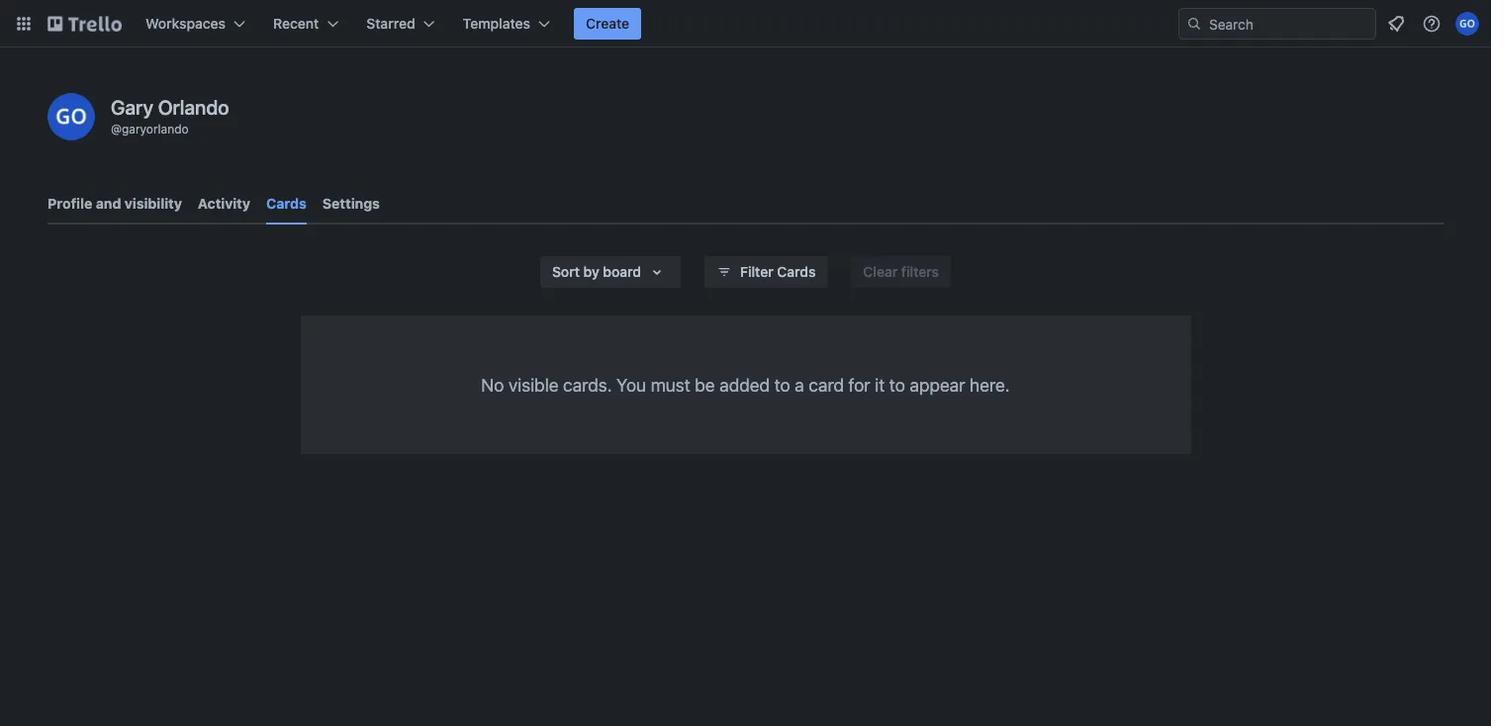 Task type: vqa. For each thing, say whether or not it's contained in the screenshot.
the Gary Orlando (garyorlando) icon
yes



Task type: describe. For each thing, give the bounding box(es) containing it.
workspaces button
[[134, 8, 257, 40]]

templates
[[463, 15, 530, 32]]

cards inside button
[[777, 264, 816, 280]]

a
[[795, 374, 804, 395]]

0 notifications image
[[1384, 12, 1408, 36]]

by
[[583, 264, 599, 280]]

here.
[[970, 374, 1010, 395]]

filter cards
[[740, 264, 816, 280]]

no visible cards. you must be added to a card for it to appear here.
[[481, 374, 1010, 395]]

added
[[720, 374, 770, 395]]

visible
[[509, 374, 559, 395]]

sort
[[552, 264, 580, 280]]

it
[[875, 374, 885, 395]]

workspaces
[[145, 15, 226, 32]]

0 vertical spatial gary orlando (garyorlando) image
[[1456, 12, 1479, 36]]

2 to from the left
[[889, 374, 905, 395]]

activity link
[[198, 186, 250, 222]]

filter cards button
[[705, 256, 828, 288]]

Search field
[[1202, 9, 1375, 39]]

back to home image
[[47, 8, 122, 40]]

filter
[[740, 264, 774, 280]]

cards link
[[266, 186, 307, 225]]

no
[[481, 374, 504, 395]]

sort by board button
[[540, 256, 681, 288]]

primary element
[[0, 0, 1491, 47]]

create button
[[574, 8, 641, 40]]

@
[[111, 122, 122, 136]]

card
[[809, 374, 844, 395]]

0 vertical spatial cards
[[266, 195, 307, 212]]

gary
[[111, 95, 153, 118]]

gary orlando @ garyorlando
[[111, 95, 229, 136]]

clear
[[863, 264, 898, 280]]



Task type: locate. For each thing, give the bounding box(es) containing it.
1 to from the left
[[774, 374, 790, 395]]

to
[[774, 374, 790, 395], [889, 374, 905, 395]]

1 vertical spatial gary orlando (garyorlando) image
[[47, 93, 95, 141]]

garyorlando
[[122, 122, 189, 136]]

to right it
[[889, 374, 905, 395]]

and
[[96, 195, 121, 212]]

gary orlando (garyorlando) image right open information menu icon
[[1456, 12, 1479, 36]]

sort by board
[[552, 264, 641, 280]]

0 horizontal spatial cards
[[266, 195, 307, 212]]

1 horizontal spatial gary orlando (garyorlando) image
[[1456, 12, 1479, 36]]

you
[[617, 374, 646, 395]]

to left the a
[[774, 374, 790, 395]]

gary orlando (garyorlando) image
[[1456, 12, 1479, 36], [47, 93, 95, 141]]

1 vertical spatial cards
[[777, 264, 816, 280]]

1 horizontal spatial cards
[[777, 264, 816, 280]]

profile and visibility
[[47, 195, 182, 212]]

profile
[[47, 195, 92, 212]]

cards.
[[563, 374, 612, 395]]

0 horizontal spatial gary orlando (garyorlando) image
[[47, 93, 95, 141]]

search image
[[1186, 16, 1202, 32]]

filters
[[901, 264, 939, 280]]

cards right activity on the left top
[[266, 195, 307, 212]]

must
[[651, 374, 690, 395]]

create
[[586, 15, 630, 32]]

open information menu image
[[1422, 14, 1442, 34]]

activity
[[198, 195, 250, 212]]

clear filters
[[863, 264, 939, 280]]

cards right "filter"
[[777, 264, 816, 280]]

orlando
[[158, 95, 229, 118]]

templates button
[[451, 8, 562, 40]]

gary orlando (garyorlando) image left @
[[47, 93, 95, 141]]

clear filters button
[[851, 256, 951, 288]]

visibility
[[125, 195, 182, 212]]

0 horizontal spatial to
[[774, 374, 790, 395]]

cards
[[266, 195, 307, 212], [777, 264, 816, 280]]

starred
[[366, 15, 415, 32]]

settings
[[322, 195, 380, 212]]

board
[[603, 264, 641, 280]]

profile and visibility link
[[47, 186, 182, 222]]

starred button
[[355, 8, 447, 40]]

1 horizontal spatial to
[[889, 374, 905, 395]]

appear
[[910, 374, 965, 395]]

recent
[[273, 15, 319, 32]]

recent button
[[261, 8, 351, 40]]

for
[[849, 374, 870, 395]]

be
[[695, 374, 715, 395]]

settings link
[[322, 186, 380, 222]]



